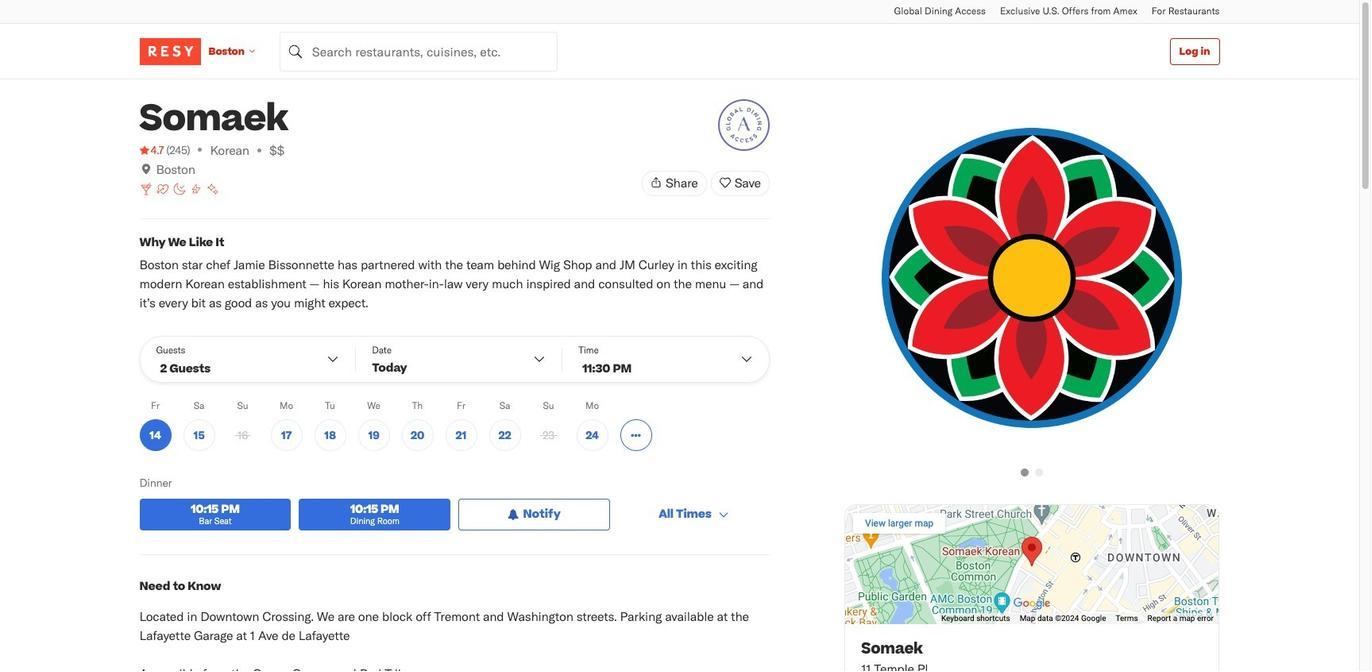 Task type: vqa. For each thing, say whether or not it's contained in the screenshot.
June 18, 2024. Has event. icon
no



Task type: locate. For each thing, give the bounding box(es) containing it.
None field
[[280, 31, 558, 71]]

4.7 out of 5 stars image
[[139, 142, 164, 158]]



Task type: describe. For each thing, give the bounding box(es) containing it.
Search restaurants, cuisines, etc. text field
[[280, 31, 558, 71]]



